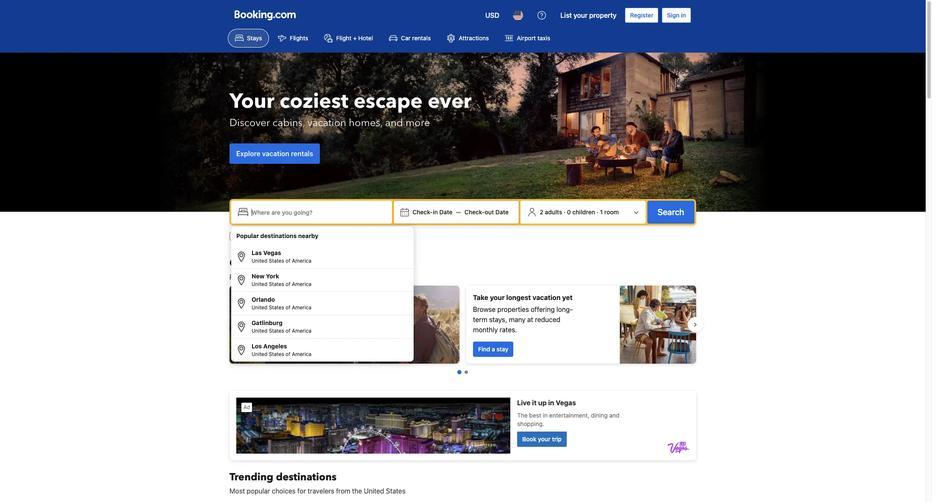 Task type: vqa. For each thing, say whether or not it's contained in the screenshot.
the was. on the top right of page
no



Task type: describe. For each thing, give the bounding box(es) containing it.
you
[[355, 273, 366, 281]]

2 check- from the left
[[465, 208, 485, 216]]

ever
[[428, 87, 472, 115]]

i'm traveling for work
[[241, 233, 299, 240]]

in for check-
[[433, 208, 438, 216]]

0 horizontal spatial rentals
[[291, 150, 313, 157]]

find a stay link
[[473, 342, 514, 357]]

advertisement region
[[230, 391, 696, 460]]

usd button
[[480, 5, 505, 25]]

america for angeles
[[292, 351, 312, 357]]

i'm
[[241, 233, 250, 240]]

2 date from the left
[[496, 208, 509, 216]]

1 horizontal spatial 15%
[[299, 321, 312, 328]]

taxis
[[538, 34, 550, 42]]

region containing take your longest vacation yet
[[223, 282, 703, 367]]

vegas
[[263, 249, 281, 256]]

with
[[270, 299, 284, 306]]

flights link
[[271, 29, 315, 48]]

los angeles united states of america
[[252, 342, 312, 357]]

0 vertical spatial 15%
[[254, 299, 268, 306]]

take your longest vacation yet browse properties offering long- term stays, many at reduced monthly rates.
[[473, 294, 573, 334]]

destinations for trending
[[276, 470, 337, 484]]

for inside trending destinations most popular choices for travelers from the united states
[[297, 487, 306, 495]]

car
[[401, 34, 411, 42]]

0 vertical spatial rentals
[[412, 34, 431, 42]]

america for york
[[292, 281, 312, 287]]

nearby
[[298, 232, 319, 239]]

many
[[509, 316, 526, 323]]

a
[[492, 345, 495, 353]]

property
[[589, 11, 617, 19]]

orlando united states of america
[[252, 296, 312, 311]]

adults
[[545, 208, 562, 216]]

rates.
[[500, 326, 517, 334]]

states inside orlando united states of america
[[269, 304, 284, 311]]

2 adults · 0 children · 1 room button
[[524, 204, 642, 220]]

of inside gatlinburg united states of america
[[286, 328, 290, 334]]

for left flights at left top
[[349, 233, 357, 240]]

term
[[473, 316, 487, 323]]

at
[[527, 316, 533, 323]]

states inside new york united states of america
[[269, 281, 284, 287]]

sign in link
[[662, 8, 691, 23]]

longest
[[506, 294, 531, 301]]

your for longest
[[490, 294, 505, 301]]

your for property
[[574, 11, 588, 19]]

travelers
[[308, 487, 334, 495]]

airport
[[517, 34, 536, 42]]

worldwide
[[236, 321, 268, 328]]

las
[[252, 249, 262, 256]]

stays,
[[489, 316, 507, 323]]

united inside new york united states of america
[[252, 281, 267, 287]]

special
[[302, 273, 323, 281]]

discover
[[230, 116, 270, 130]]

flight + hotel
[[336, 34, 373, 42]]

car rentals link
[[382, 29, 438, 48]]

traveling
[[251, 233, 275, 240]]

offers
[[325, 273, 343, 281]]

explore inside save 15% with late escape deals explore thousands of destinations worldwide and save 15% or more
[[236, 311, 259, 318]]

take
[[473, 294, 488, 301]]

airport taxis link
[[498, 29, 558, 48]]

main content containing offers
[[223, 256, 703, 502]]

destinations inside save 15% with late escape deals explore thousands of destinations worldwide and save 15% or more
[[303, 311, 341, 318]]

gatlinburg united states of america
[[252, 319, 312, 334]]

find late escape deals
[[241, 340, 306, 348]]

check-in date — check-out date
[[413, 208, 509, 216]]

choices
[[272, 487, 296, 495]]

york
[[266, 272, 279, 280]]

states inside las vegas united states of america
[[269, 258, 284, 264]]

explore vacation rentals
[[236, 150, 313, 157]]

flights
[[290, 34, 308, 42]]

2
[[540, 208, 543, 216]]

escape inside "link"
[[269, 340, 289, 348]]

los
[[252, 342, 262, 350]]

yet
[[562, 294, 573, 301]]

find a stay
[[478, 345, 508, 353]]

airport taxis
[[517, 34, 550, 42]]

2 adults · 0 children · 1 room
[[540, 208, 619, 216]]

more inside your coziest escape ever discover cabins, vacation homes, and more
[[406, 116, 430, 130]]

new
[[252, 272, 265, 280]]

find for browse properties offering long- term stays, many at reduced monthly rates.
[[478, 345, 490, 353]]

late inside "link"
[[255, 340, 267, 348]]

booking.com image
[[235, 10, 296, 20]]

sign
[[667, 11, 680, 19]]

or
[[314, 321, 320, 328]]

0
[[567, 208, 571, 216]]

the
[[352, 487, 362, 495]]

i'm looking for flights
[[318, 233, 375, 240]]

1 · from the left
[[564, 208, 566, 216]]



Task type: locate. For each thing, give the bounding box(es) containing it.
america up the save
[[292, 304, 312, 311]]

attractions
[[459, 34, 489, 42]]

your inside take your longest vacation yet browse properties offering long- term stays, many at reduced monthly rates.
[[490, 294, 505, 301]]

check-in date button
[[409, 205, 456, 220]]

rentals
[[412, 34, 431, 42], [291, 150, 313, 157]]

0 vertical spatial late
[[286, 299, 300, 306]]

america left or
[[292, 328, 312, 334]]

0 horizontal spatial deals
[[291, 340, 306, 348]]

escape
[[302, 299, 326, 306], [269, 340, 289, 348]]

united
[[252, 258, 267, 264], [252, 281, 267, 287], [252, 304, 267, 311], [252, 328, 267, 334], [252, 351, 267, 357], [364, 487, 384, 495]]

destinations inside trending destinations most popular choices for travelers from the united states
[[276, 470, 337, 484]]

save 15% with late escape deals explore thousands of destinations worldwide and save 15% or more
[[236, 299, 346, 328]]

1 vertical spatial explore
[[236, 311, 259, 318]]

states inside trending destinations most popular choices for travelers from the united states
[[386, 487, 406, 495]]

1 horizontal spatial late
[[286, 299, 300, 306]]

explore vacation rentals link
[[230, 143, 320, 164]]

vacation inside your coziest escape ever discover cabins, vacation homes, and more
[[308, 116, 346, 130]]

1 vertical spatial in
[[433, 208, 438, 216]]

2 horizontal spatial and
[[385, 116, 403, 130]]

vacation up offering
[[533, 294, 561, 301]]

united right the
[[364, 487, 384, 495]]

4 america from the top
[[292, 328, 312, 334]]

in
[[681, 11, 686, 19], [433, 208, 438, 216]]

search
[[658, 207, 684, 217]]

your
[[230, 87, 275, 115]]

check- right —
[[465, 208, 485, 216]]

out
[[485, 208, 494, 216]]

explore up worldwide
[[236, 311, 259, 318]]

find left a on the bottom
[[478, 345, 490, 353]]

offers
[[230, 256, 260, 270]]

of up find late escape deals
[[286, 328, 290, 334]]

america right 'deals,'
[[292, 281, 312, 287]]

1
[[600, 208, 603, 216]]

15% left with
[[254, 299, 268, 306]]

in right sign
[[681, 11, 686, 19]]

vacation down coziest
[[308, 116, 346, 130]]

1 horizontal spatial find
[[478, 345, 490, 353]]

cabins,
[[273, 116, 305, 130]]

check-out date button
[[461, 205, 512, 220]]

vacation inside take your longest vacation yet browse properties offering long- term stays, many at reduced monthly rates.
[[533, 294, 561, 301]]

check- left —
[[413, 208, 433, 216]]

thousands
[[261, 311, 293, 318]]

america inside los angeles united states of america
[[292, 351, 312, 357]]

of up orlando united states of america on the left bottom of page
[[286, 281, 290, 287]]

0 horizontal spatial in
[[433, 208, 438, 216]]

of right with
[[286, 304, 290, 311]]

2 vertical spatial and
[[270, 321, 281, 328]]

1 horizontal spatial ·
[[597, 208, 599, 216]]

destinations for popular
[[260, 232, 297, 239]]

0 horizontal spatial escape
[[269, 340, 289, 348]]

1 vertical spatial destinations
[[303, 311, 341, 318]]

find for explore thousands of destinations worldwide and save 15% or more
[[241, 340, 254, 348]]

stay
[[497, 345, 508, 353]]

late inside save 15% with late escape deals explore thousands of destinations worldwide and save 15% or more
[[286, 299, 300, 306]]

angeles
[[263, 342, 287, 350]]

deals,
[[268, 273, 287, 281]]

1 vertical spatial deals
[[291, 340, 306, 348]]

0 horizontal spatial vacation
[[262, 150, 289, 157]]

offers promotions, deals, and special offers for you
[[230, 256, 366, 281]]

Where are you going? field
[[248, 205, 389, 220]]

new york united states of america
[[252, 272, 312, 287]]

more down escape
[[406, 116, 430, 130]]

and inside your coziest escape ever discover cabins, vacation homes, and more
[[385, 116, 403, 130]]

1 vertical spatial more
[[322, 321, 338, 328]]

1 horizontal spatial date
[[496, 208, 509, 216]]

car rentals
[[401, 34, 431, 42]]

1 horizontal spatial rentals
[[412, 34, 431, 42]]

monthly
[[473, 326, 498, 334]]

2 america from the top
[[292, 281, 312, 287]]

and right 'deals,'
[[288, 273, 300, 281]]

browse
[[473, 306, 496, 313]]

date left —
[[439, 208, 453, 216]]

find late escape deals link
[[236, 337, 311, 352]]

in for sign
[[681, 11, 686, 19]]

2 horizontal spatial vacation
[[533, 294, 561, 301]]

1 vertical spatial escape
[[269, 340, 289, 348]]

and down the thousands on the bottom left of page
[[270, 321, 281, 328]]

5 america from the top
[[292, 351, 312, 357]]

america for vegas
[[292, 258, 312, 264]]

flights
[[358, 233, 375, 240]]

list your property
[[561, 11, 617, 19]]

1 vertical spatial your
[[490, 294, 505, 301]]

of inside new york united states of america
[[286, 281, 290, 287]]

most
[[230, 487, 245, 495]]

deals down offers on the left of the page
[[327, 299, 346, 306]]

popular destinations nearby group
[[231, 245, 414, 362]]

1 horizontal spatial in
[[681, 11, 686, 19]]

late
[[286, 299, 300, 306], [255, 340, 267, 348]]

promotions,
[[230, 273, 267, 281]]

list
[[561, 11, 572, 19]]

·
[[564, 208, 566, 216], [597, 208, 599, 216]]

0 horizontal spatial and
[[270, 321, 281, 328]]

save
[[283, 321, 297, 328]]

your
[[574, 11, 588, 19], [490, 294, 505, 301]]

escape
[[354, 87, 423, 115]]

sign in
[[667, 11, 686, 19]]

1 america from the top
[[292, 258, 312, 264]]

of
[[286, 258, 290, 264], [286, 281, 290, 287], [286, 304, 290, 311], [295, 311, 301, 318], [286, 328, 290, 334], [286, 351, 290, 357]]

deals inside "link"
[[291, 340, 306, 348]]

1 horizontal spatial check-
[[465, 208, 485, 216]]

deals down the save
[[291, 340, 306, 348]]

orlando
[[252, 296, 275, 303]]

0 vertical spatial explore
[[236, 150, 260, 157]]

long-
[[557, 306, 573, 313]]

date right out
[[496, 208, 509, 216]]

0 horizontal spatial find
[[241, 340, 254, 348]]

states down york
[[269, 281, 284, 287]]

united down new
[[252, 281, 267, 287]]

flight + hotel link
[[317, 29, 380, 48]]

0 horizontal spatial your
[[490, 294, 505, 301]]

1 horizontal spatial and
[[288, 273, 300, 281]]

hotel
[[358, 34, 373, 42]]

0 vertical spatial deals
[[327, 299, 346, 306]]

register link
[[625, 8, 659, 23]]

save
[[236, 299, 252, 306]]

popular
[[247, 487, 270, 495]]

0 horizontal spatial ·
[[564, 208, 566, 216]]

states down angeles
[[269, 351, 284, 357]]

destinations up or
[[303, 311, 341, 318]]

states inside los angeles united states of america
[[269, 351, 284, 357]]

offering
[[531, 306, 555, 313]]

coziest
[[280, 87, 349, 115]]

states
[[269, 258, 284, 264], [269, 281, 284, 287], [269, 304, 284, 311], [269, 328, 284, 334], [269, 351, 284, 357], [386, 487, 406, 495]]

of up the save
[[295, 311, 301, 318]]

more inside save 15% with late escape deals explore thousands of destinations worldwide and save 15% or more
[[322, 321, 338, 328]]

0 vertical spatial in
[[681, 11, 686, 19]]

· left 0
[[564, 208, 566, 216]]

homes,
[[349, 116, 383, 130]]

of inside save 15% with late escape deals explore thousands of destinations worldwide and save 15% or more
[[295, 311, 301, 318]]

popular
[[236, 232, 259, 239]]

states down the gatlinburg
[[269, 328, 284, 334]]

15% left or
[[299, 321, 312, 328]]

0 horizontal spatial date
[[439, 208, 453, 216]]

find down worldwide
[[241, 340, 254, 348]]

0 vertical spatial and
[[385, 116, 403, 130]]

and inside offers promotions, deals, and special offers for you
[[288, 273, 300, 281]]

stays
[[247, 34, 262, 42]]

las vegas united states of america
[[252, 249, 312, 264]]

1 horizontal spatial vacation
[[308, 116, 346, 130]]

explore down discover
[[236, 150, 260, 157]]

escape down gatlinburg united states of america
[[269, 340, 289, 348]]

trending
[[230, 470, 273, 484]]

for left you
[[345, 273, 353, 281]]

main content
[[223, 256, 703, 502]]

from
[[336, 487, 350, 495]]

united down the gatlinburg
[[252, 328, 267, 334]]

of inside orlando united states of america
[[286, 304, 290, 311]]

3 america from the top
[[292, 304, 312, 311]]

1 vertical spatial late
[[255, 340, 267, 348]]

trending destinations most popular choices for travelers from the united states
[[230, 470, 406, 495]]

1 vertical spatial vacation
[[262, 150, 289, 157]]

—
[[456, 208, 461, 216]]

1 horizontal spatial more
[[406, 116, 430, 130]]

0 vertical spatial more
[[406, 116, 430, 130]]

for inside offers promotions, deals, and special offers for you
[[345, 273, 353, 281]]

vacation down cabins,
[[262, 150, 289, 157]]

1 horizontal spatial deals
[[327, 299, 346, 306]]

take your longest vacation yet image
[[620, 286, 696, 364]]

states down vegas
[[269, 258, 284, 264]]

+
[[353, 34, 357, 42]]

room
[[605, 208, 619, 216]]

united inside las vegas united states of america
[[252, 258, 267, 264]]

0 horizontal spatial late
[[255, 340, 267, 348]]

and down escape
[[385, 116, 403, 130]]

0 vertical spatial destinations
[[260, 232, 297, 239]]

your right take
[[490, 294, 505, 301]]

stays link
[[228, 29, 269, 48]]

1 horizontal spatial escape
[[302, 299, 326, 306]]

united down las
[[252, 258, 267, 264]]

united inside trending destinations most popular choices for travelers from the united states
[[364, 487, 384, 495]]

states inside gatlinburg united states of america
[[269, 328, 284, 334]]

1 vertical spatial 15%
[[299, 321, 312, 328]]

of up 'deals,'
[[286, 258, 290, 264]]

vacation
[[308, 116, 346, 130], [262, 150, 289, 157], [533, 294, 561, 301]]

register
[[630, 11, 654, 19]]

looking
[[328, 233, 347, 240]]

0 vertical spatial escape
[[302, 299, 326, 306]]

states right the
[[386, 487, 406, 495]]

reduced
[[535, 316, 561, 323]]

properties
[[498, 306, 529, 313]]

0 horizontal spatial more
[[322, 321, 338, 328]]

destinations up vegas
[[260, 232, 297, 239]]

2 · from the left
[[597, 208, 599, 216]]

america inside new york united states of america
[[292, 281, 312, 287]]

group of friends hiking in the mountains on a sunny day image
[[230, 286, 460, 364]]

states down orlando
[[269, 304, 284, 311]]

list box
[[231, 227, 414, 362]]

1 date from the left
[[439, 208, 453, 216]]

america inside orlando united states of america
[[292, 304, 312, 311]]

united down los
[[252, 351, 267, 357]]

find inside "link"
[[241, 340, 254, 348]]

work
[[286, 233, 299, 240]]

and inside save 15% with late escape deals explore thousands of destinations worldwide and save 15% or more
[[270, 321, 281, 328]]

usd
[[485, 11, 499, 19]]

escape up or
[[302, 299, 326, 306]]

1 vertical spatial rentals
[[291, 150, 313, 157]]

united inside gatlinburg united states of america
[[252, 328, 267, 334]]

1 horizontal spatial your
[[574, 11, 588, 19]]

0 vertical spatial your
[[574, 11, 588, 19]]

escape inside save 15% with late escape deals explore thousands of destinations worldwide and save 15% or more
[[302, 299, 326, 306]]

1 explore from the top
[[236, 150, 260, 157]]

2 explore from the top
[[236, 311, 259, 318]]

united inside orlando united states of america
[[252, 304, 267, 311]]

0 horizontal spatial check-
[[413, 208, 433, 216]]

your right the list
[[574, 11, 588, 19]]

progress bar
[[457, 370, 468, 374]]

america down find late escape deals
[[292, 351, 312, 357]]

for right choices
[[297, 487, 306, 495]]

region
[[223, 282, 703, 367]]

america inside las vegas united states of america
[[292, 258, 312, 264]]

rentals down cabins,
[[291, 150, 313, 157]]

america inside gatlinburg united states of america
[[292, 328, 312, 334]]

attractions link
[[440, 29, 496, 48]]

· left 1
[[597, 208, 599, 216]]

destinations up travelers
[[276, 470, 337, 484]]

your coziest escape ever discover cabins, vacation homes, and more
[[230, 87, 472, 130]]

united inside los angeles united states of america
[[252, 351, 267, 357]]

0 vertical spatial vacation
[[308, 116, 346, 130]]

destinations
[[260, 232, 297, 239], [303, 311, 341, 318], [276, 470, 337, 484]]

of down angeles
[[286, 351, 290, 357]]

2 vertical spatial vacation
[[533, 294, 561, 301]]

more right or
[[322, 321, 338, 328]]

0 horizontal spatial 15%
[[254, 299, 268, 306]]

deals inside save 15% with late escape deals explore thousands of destinations worldwide and save 15% or more
[[327, 299, 346, 306]]

1 vertical spatial and
[[288, 273, 300, 281]]

15%
[[254, 299, 268, 306], [299, 321, 312, 328]]

1 check- from the left
[[413, 208, 433, 216]]

list box containing popular destinations nearby
[[231, 227, 414, 362]]

united down orlando
[[252, 304, 267, 311]]

in left —
[[433, 208, 438, 216]]

gatlinburg
[[252, 319, 283, 326]]

for left work
[[277, 233, 284, 240]]

of inside las vegas united states of america
[[286, 258, 290, 264]]

america up special
[[292, 258, 312, 264]]

find
[[241, 340, 254, 348], [478, 345, 490, 353]]

2 vertical spatial destinations
[[276, 470, 337, 484]]

rentals right car on the top of the page
[[412, 34, 431, 42]]

explore
[[236, 150, 260, 157], [236, 311, 259, 318]]

search button
[[648, 201, 695, 224]]

of inside los angeles united states of america
[[286, 351, 290, 357]]



